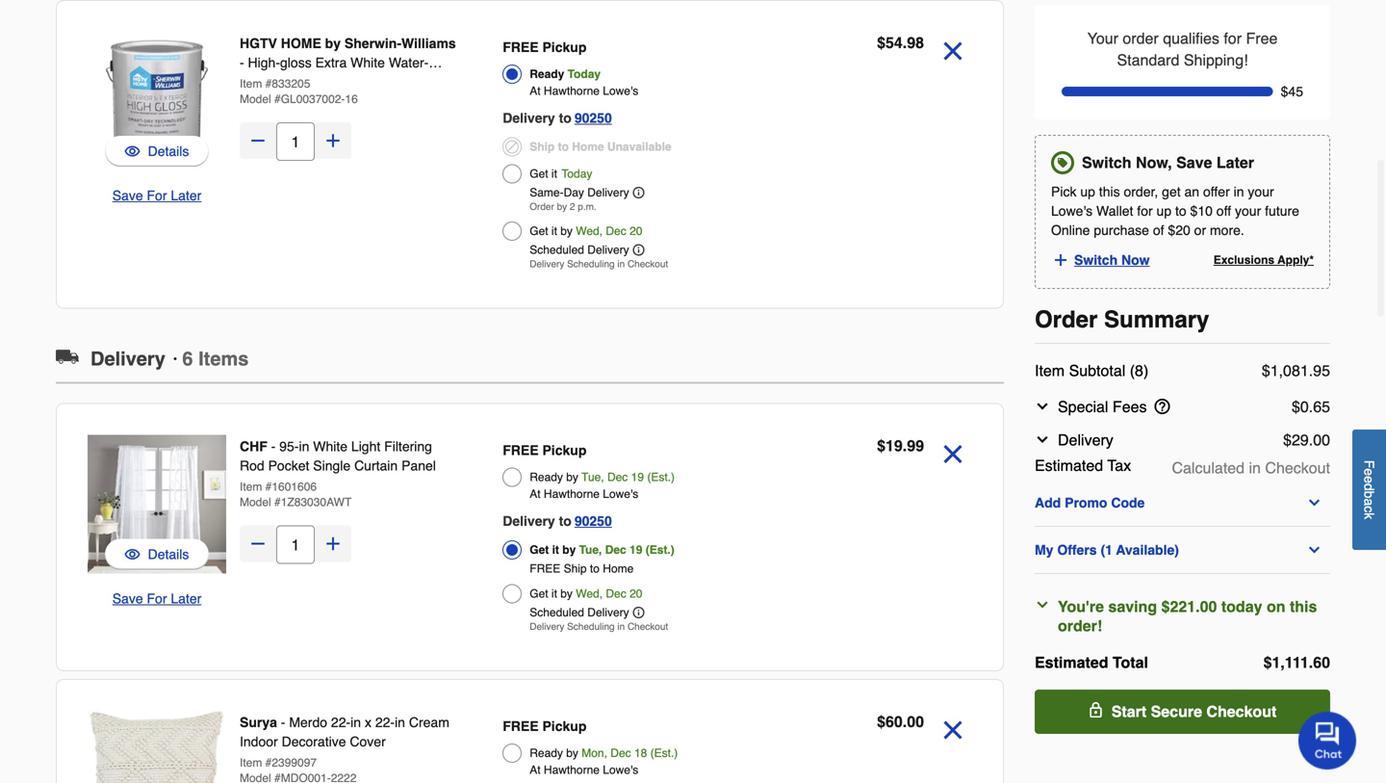 Task type: locate. For each thing, give the bounding box(es) containing it.
it down order by 2 p.m.
[[552, 224, 558, 238]]

delivery to 90250 down ready today
[[503, 110, 612, 126]]

1 estimated from the top
[[1035, 456, 1104, 474]]

1 quickview image from the top
[[125, 142, 140, 161]]

start
[[1112, 702, 1147, 720]]

free up "ready by tue, dec 19 (est.)"
[[503, 443, 539, 458]]

2 at hawthorne lowe's from the top
[[530, 487, 639, 501]]

a
[[1362, 498, 1378, 506]]

0 horizontal spatial ship
[[530, 140, 555, 154]]

2 scheduled delivery from the top
[[530, 606, 630, 619]]

2 estimated from the top
[[1035, 653, 1109, 671]]

2 save for later button from the top
[[112, 589, 202, 608]]

item inside the item #833205 model #gl0037002-16
[[240, 77, 262, 91]]

tue, up get it by tue, dec 19 (est.)
[[582, 471, 605, 484]]

lowe's for ready today
[[603, 84, 639, 98]]

at
[[530, 84, 541, 98], [530, 487, 541, 501], [530, 763, 541, 777]]

special fees
[[1059, 398, 1148, 415]]

estimated down order!
[[1035, 653, 1109, 671]]

0 vertical spatial option group
[[503, 34, 770, 275]]

model inside the item #833205 model #gl0037002-16
[[240, 92, 271, 106]]

you're saving  $221.00  today on this order! link
[[1035, 597, 1323, 635]]

0 vertical spatial switch
[[1083, 153, 1132, 171]]

of
[[1154, 222, 1165, 238]]

0 vertical spatial for
[[1225, 29, 1242, 47]]

stepper number input field with increment and decrement buttons number field down #1z83030awt
[[276, 525, 315, 564]]

your order qualifies for free standard shipping!
[[1088, 29, 1278, 69]]

. for 19
[[903, 437, 907, 455]]

scheduled delivery down the free ship to home
[[530, 606, 630, 619]]

checkout inside button
[[1207, 702, 1277, 720]]

2 for from the top
[[147, 591, 167, 606]]

bullet image
[[173, 357, 177, 361]]

- left 95-
[[271, 439, 276, 454]]

estimated for estimated total
[[1035, 653, 1109, 671]]

standard
[[1118, 51, 1180, 69]]

$10
[[1191, 203, 1213, 218]]

delivery to 90250 for $ 19 . 99
[[503, 513, 612, 529]]

exclusions
[[1214, 253, 1275, 267]]

0 vertical spatial at hawthorne lowe's
[[530, 84, 639, 98]]

- inside hgtv home by sherwin-williams - high-gloss extra white water- based interior/exterior door and trim paint (1-gallon)
[[240, 55, 244, 70]]

0 vertical spatial scheduled
[[530, 243, 585, 257]]

1 vertical spatial remove item image
[[936, 437, 971, 471]]

wed, for info image corresponding to scheduled delivery
[[576, 224, 603, 238]]

2 ready from the top
[[530, 471, 563, 484]]

0 vertical spatial up
[[1081, 184, 1096, 199]]

switch now, save later
[[1083, 153, 1255, 171]]

scheduled for info image corresponding to scheduled delivery
[[530, 243, 585, 257]]

save for later down high-gloss extra white water-based interior/exterior door and trim paint (1-gallon) image
[[112, 188, 202, 203]]

1 vertical spatial (est.)
[[646, 543, 675, 557]]

1 info image from the top
[[633, 187, 645, 198]]

item subtotal (8)
[[1035, 361, 1149, 379]]

1 at from the top
[[530, 84, 541, 98]]

1 save for later button from the top
[[112, 186, 202, 205]]

19 up the free ship to home
[[630, 543, 643, 557]]

2 get from the top
[[530, 224, 549, 238]]

$45
[[1282, 84, 1304, 99]]

at hawthorne lowe's down ready today
[[530, 84, 639, 98]]

(est.) down "ready by tue, dec 19 (est.)"
[[646, 543, 675, 557]]

in inside 95-in white light filtering rod pocket single curtain panel
[[299, 439, 310, 454]]

2 e from the top
[[1362, 476, 1378, 483]]

free for ready by tue, dec 19 (est.)
[[503, 443, 539, 458]]

2 pickup from the top
[[543, 443, 587, 458]]

option group
[[503, 34, 770, 275], [503, 437, 770, 638]]

scheduled down order by 2 p.m.
[[530, 243, 585, 257]]

at down ready by mon, dec 18 (est.)
[[530, 763, 541, 777]]

0 vertical spatial stepper number input field with increment and decrement buttons number field
[[276, 122, 315, 161]]

0 vertical spatial minus image
[[248, 131, 268, 150]]

lowe's up the "unavailable"
[[603, 84, 639, 98]]

extra
[[316, 55, 347, 70]]

save for $ 19 . 99
[[112, 591, 143, 606]]

2 vertical spatial remove item image
[[936, 713, 971, 747]]

Stepper number input field with increment and decrement buttons number field
[[276, 122, 315, 161], [276, 525, 315, 564]]

pocket
[[268, 458, 310, 473]]

at hawthorne lowe's
[[530, 84, 639, 98], [530, 487, 639, 501], [530, 763, 639, 777]]

free pickup up ready today
[[503, 39, 587, 55]]

0 horizontal spatial 60
[[886, 713, 903, 731]]

chevron down image left special
[[1035, 399, 1051, 414]]

item
[[240, 77, 262, 91], [1035, 361, 1065, 379], [240, 480, 262, 494], [240, 756, 262, 770]]

item for item subtotal (8)
[[1035, 361, 1065, 379]]

1 vertical spatial for
[[147, 591, 167, 606]]

unavailable
[[608, 140, 672, 154]]

minus image down trim
[[248, 131, 268, 150]]

2 vertical spatial chevron down image
[[1035, 597, 1051, 612]]

0
[[1301, 398, 1310, 415]]

save for later button down high-gloss extra white water-based interior/exterior door and trim paint (1-gallon) image
[[112, 186, 202, 205]]

chat invite button image
[[1299, 711, 1358, 770]]

it for info image corresponding to scheduled delivery
[[552, 224, 558, 238]]

by inside hgtv home by sherwin-williams - high-gloss extra white water- based interior/exterior door and trim paint (1-gallon)
[[325, 36, 341, 51]]

ready for $ 54 . 98
[[530, 67, 565, 81]]

1 vertical spatial .00
[[903, 713, 925, 731]]

lowe's down ready by mon, dec 18 (est.)
[[603, 763, 639, 777]]

quickview image for $ 54 . 98
[[125, 142, 140, 161]]

in
[[1234, 184, 1245, 199], [618, 259, 625, 270], [299, 439, 310, 454], [1250, 459, 1262, 477], [618, 621, 625, 632], [351, 715, 361, 730], [395, 715, 405, 730]]

2 hawthorne from the top
[[544, 487, 600, 501]]

1 delivery to 90250 from the top
[[503, 110, 612, 126]]

$ 19 . 99
[[877, 437, 925, 455]]

1 vertical spatial today
[[562, 167, 593, 181]]

for down 95-in white light filtering rod pocket single curtain panel image
[[147, 591, 167, 606]]

switch right tag filled icon
[[1083, 153, 1132, 171]]

2 scheduled from the top
[[530, 606, 585, 619]]

1 pickup from the top
[[543, 39, 587, 55]]

this up wallet
[[1100, 184, 1121, 199]]

in up pocket
[[299, 439, 310, 454]]

tue,
[[582, 471, 605, 484], [579, 543, 602, 557]]

1 vertical spatial later
[[171, 188, 202, 203]]

2 details from the top
[[148, 547, 189, 562]]

0 vertical spatial -
[[240, 55, 244, 70]]

2 at from the top
[[530, 487, 541, 501]]

white inside 95-in white light filtering rod pocket single curtain panel
[[313, 439, 348, 454]]

ship down get it by tue, dec 19 (est.)
[[564, 562, 587, 575]]

(est.) for mon, dec 18
[[651, 746, 678, 760]]

3 pickup from the top
[[543, 719, 587, 734]]

1 vertical spatial 90250
[[575, 513, 612, 529]]

more.
[[1211, 222, 1245, 238]]

(est.) for tue, dec 19
[[648, 471, 675, 484]]

save
[[1177, 153, 1213, 171], [112, 188, 143, 203], [112, 591, 143, 606]]

2 vertical spatial (est.)
[[651, 746, 678, 760]]

plus image for 2nd stepper number input field with increment and decrement buttons number field from the bottom
[[324, 131, 343, 150]]

2 remove item image from the top
[[936, 437, 971, 471]]

delivery to 90250 up get it by tue, dec 19 (est.)
[[503, 513, 612, 529]]

ready by tue, dec 19 (est.)
[[530, 471, 675, 484]]

1 vertical spatial chevron down image
[[1307, 542, 1323, 557]]

22- left x
[[331, 715, 351, 730]]

0 vertical spatial ready
[[530, 67, 565, 81]]

90250 up get it by tue, dec 19 (est.)
[[575, 513, 612, 529]]

22-
[[331, 715, 351, 730], [375, 715, 395, 730]]

in inside pick up this order, get an offer in your lowe's wallet for up to $10 off your future online purchase of $20 or more.
[[1234, 184, 1245, 199]]

later for $ 54 . 98
[[171, 188, 202, 203]]

1 vertical spatial save
[[112, 188, 143, 203]]

chevron down image for my offers (1 available)
[[1307, 542, 1323, 557]]

hgtv home by sherwin-williams - high-gloss extra white water- based interior/exterior door and trim paint (1-gallon)
[[240, 36, 456, 109]]

get for info image corresponding to scheduled delivery
[[530, 224, 549, 238]]

up up the of
[[1157, 203, 1172, 218]]

0 horizontal spatial this
[[1100, 184, 1121, 199]]

scheduling down the free ship to home
[[567, 621, 615, 632]]

1 vertical spatial model
[[240, 496, 271, 509]]

0 vertical spatial remove item image
[[936, 34, 971, 68]]

model for $ 19 . 99
[[240, 496, 271, 509]]

2 info image from the top
[[633, 244, 645, 256]]

$ 1,081 . 95
[[1263, 361, 1331, 379]]

$ for 60
[[877, 713, 886, 731]]

$ 29 .00
[[1284, 431, 1331, 449]]

2 22- from the left
[[375, 715, 395, 730]]

0 vertical spatial wed,
[[576, 224, 603, 238]]

2 90250 from the top
[[575, 513, 612, 529]]

plus image down gallon)
[[324, 131, 343, 150]]

hgtv
[[240, 36, 277, 51]]

get it by wed, dec 20
[[530, 224, 643, 238], [530, 587, 643, 601]]

chevron down image for add promo code
[[1307, 495, 1323, 510]]

2 wed, from the top
[[576, 587, 603, 601]]

1 vertical spatial option group
[[503, 437, 770, 638]]

by down order by 2 p.m.
[[561, 224, 573, 238]]

1 vertical spatial for
[[1138, 203, 1154, 218]]

0 vertical spatial (est.)
[[648, 471, 675, 484]]

ready left the mon,
[[530, 746, 563, 760]]

scheduled delivery down the 2
[[530, 243, 630, 257]]

0 vertical spatial hawthorne
[[544, 84, 600, 98]]

minus image for 2nd stepper number input field with increment and decrement buttons number field from the bottom
[[248, 131, 268, 150]]

0 horizontal spatial white
[[313, 439, 348, 454]]

2 scheduling from the top
[[567, 621, 615, 632]]

williams
[[402, 36, 456, 51]]

1 vertical spatial 60
[[886, 713, 903, 731]]

details
[[148, 144, 189, 159], [148, 547, 189, 562]]

this inside you're saving  $221.00  today on this order!
[[1291, 597, 1318, 615]]

today up same-day delivery
[[562, 167, 593, 181]]

white up single
[[313, 439, 348, 454]]

2 minus image from the top
[[248, 534, 268, 553]]

at hawthorne lowe's down the mon,
[[530, 763, 639, 777]]

20 for info image corresponding to scheduled delivery
[[630, 224, 643, 238]]

summary
[[1105, 306, 1210, 333]]

1 wed, from the top
[[576, 224, 603, 238]]

90250 button up get it by tue, dec 19 (est.)
[[575, 510, 612, 533]]

at hawthorne lowe's down "ready by tue, dec 19 (est.)"
[[530, 487, 639, 501]]

f e e d b a c k button
[[1353, 429, 1387, 550]]

same-
[[530, 186, 564, 199]]

save for $ 54 . 98
[[112, 188, 143, 203]]

2 vertical spatial at hawthorne lowe's
[[530, 763, 639, 777]]

1 vertical spatial -
[[271, 439, 276, 454]]

info image
[[633, 187, 645, 198], [633, 244, 645, 256]]

0 vertical spatial model
[[240, 92, 271, 106]]

for up shipping!
[[1225, 29, 1242, 47]]

1 vertical spatial get it by wed, dec 20
[[530, 587, 643, 601]]

in down same-day delivery
[[618, 259, 625, 270]]

get
[[530, 167, 549, 181], [530, 224, 549, 238], [530, 543, 549, 557], [530, 587, 549, 601]]

lowe's for ready by mon, dec 18 (est.)
[[603, 763, 639, 777]]

95
[[1314, 361, 1331, 379]]

dec down the free ship to home
[[606, 587, 627, 601]]

3 remove item image from the top
[[936, 713, 971, 747]]

quickview image
[[125, 142, 140, 161], [125, 545, 140, 564]]

1 vertical spatial at
[[530, 487, 541, 501]]

(1
[[1101, 542, 1113, 557]]

this right on
[[1291, 597, 1318, 615]]

1 horizontal spatial 60
[[1314, 653, 1331, 671]]

model for $ 54 . 98
[[240, 92, 271, 106]]

rod
[[240, 458, 265, 473]]

get it today
[[530, 167, 593, 181]]

free pickup for $ 54 . 98
[[503, 39, 587, 55]]

0 vertical spatial free pickup
[[503, 39, 587, 55]]

items
[[199, 348, 249, 370]]

switch for switch now, save later
[[1083, 153, 1132, 171]]

1 scheduled delivery from the top
[[530, 243, 630, 257]]

1 ready from the top
[[530, 67, 565, 81]]

at for $ 54 . 98
[[530, 84, 541, 98]]

by up extra
[[325, 36, 341, 51]]

item inside item #1601606 model #1z83030awt
[[240, 480, 262, 494]]

p.m.
[[578, 201, 597, 212]]

get it by wed, dec 20 down the free ship to home
[[530, 587, 643, 601]]

3 hawthorne from the top
[[544, 763, 600, 777]]

by up get it by tue, dec 19 (est.)
[[567, 471, 579, 484]]

2 get it by wed, dec 20 from the top
[[530, 587, 643, 601]]

2 vertical spatial save
[[112, 591, 143, 606]]

1 vertical spatial estimated
[[1035, 653, 1109, 671]]

18
[[635, 746, 648, 760]]

fees
[[1113, 398, 1148, 415]]

plus image down #1z83030awt
[[324, 534, 343, 553]]

hawthorne down the mon,
[[544, 763, 600, 777]]

free pickup for $ 19 . 99
[[503, 443, 587, 458]]

switch
[[1083, 153, 1132, 171], [1075, 252, 1118, 268]]

2 save for later from the top
[[112, 591, 202, 606]]

1 horizontal spatial 22-
[[375, 715, 395, 730]]

option group for $ 54 . 98
[[503, 34, 770, 275]]

0 horizontal spatial .00
[[903, 713, 925, 731]]

0 vertical spatial save for later
[[112, 188, 202, 203]]

it for info icon
[[552, 587, 558, 601]]

0 vertical spatial scheduled delivery
[[530, 243, 630, 257]]

1 vertical spatial this
[[1291, 597, 1318, 615]]

ship
[[530, 140, 555, 154], [564, 562, 587, 575]]

2 vertical spatial plus image
[[324, 534, 343, 553]]

get up same-
[[530, 167, 549, 181]]

offers
[[1058, 542, 1098, 557]]

item up trim
[[240, 77, 262, 91]]

1 details from the top
[[148, 144, 189, 159]]

0 vertical spatial scheduling
[[567, 259, 615, 270]]

2 model from the top
[[240, 496, 271, 509]]

minus image
[[248, 131, 268, 150], [248, 534, 268, 553]]

pick
[[1052, 184, 1077, 199]]

promo
[[1065, 495, 1108, 510]]

scheduled delivery
[[530, 243, 630, 257], [530, 606, 630, 619]]

save for later down 95-in white light filtering rod pocket single curtain panel image
[[112, 591, 202, 606]]

0 vertical spatial get it by wed, dec 20
[[530, 224, 643, 238]]

#2399097
[[266, 756, 317, 770]]

delivery to 90250 for $ 54 . 98
[[503, 110, 612, 126]]

- right surya
[[281, 715, 286, 730]]

scheduled for info icon
[[530, 606, 585, 619]]

secure
[[1152, 702, 1203, 720]]

delivery scheduling in checkout down p.m.
[[530, 259, 669, 270]]

save for later button
[[112, 186, 202, 205], [112, 589, 202, 608]]

apply*
[[1278, 253, 1315, 267]]

1 vertical spatial 90250 button
[[575, 510, 612, 533]]

pickup
[[543, 39, 587, 55], [543, 443, 587, 458], [543, 719, 587, 734]]

an
[[1185, 184, 1200, 199]]

90250 up ship to home unavailable
[[575, 110, 612, 126]]

0 horizontal spatial 22-
[[331, 715, 351, 730]]

$20
[[1169, 222, 1191, 238]]

1 option group from the top
[[503, 34, 770, 275]]

scheduled delivery for info image corresponding to scheduled delivery
[[530, 243, 630, 257]]

(1-
[[305, 93, 321, 109]]

by
[[325, 36, 341, 51], [557, 201, 567, 212], [561, 224, 573, 238], [567, 471, 579, 484], [563, 543, 576, 557], [561, 587, 573, 601], [567, 746, 579, 760]]

option group for $ 19 . 99
[[503, 437, 770, 638]]

0 vertical spatial plus image
[[324, 131, 343, 150]]

. for 54
[[903, 34, 907, 52]]

item for item #1601606 model #1z83030awt
[[240, 480, 262, 494]]

delivery
[[503, 110, 555, 126], [588, 186, 630, 199], [588, 243, 630, 257], [530, 259, 565, 270], [91, 348, 166, 370], [1059, 431, 1114, 449], [503, 513, 555, 529], [588, 606, 630, 619], [530, 621, 565, 632]]

1 model from the top
[[240, 92, 271, 106]]

1 vertical spatial your
[[1236, 203, 1262, 218]]

chevron down image for special fees
[[1035, 399, 1051, 414]]

0 vertical spatial estimated
[[1035, 456, 1104, 474]]

decorative
[[282, 734, 346, 749]]

1 e from the top
[[1362, 468, 1378, 476]]

ship right block icon
[[530, 140, 555, 154]]

0 horizontal spatial -
[[240, 55, 244, 70]]

1 vertical spatial scheduled delivery
[[530, 606, 630, 619]]

$ for 0
[[1293, 398, 1301, 415]]

get it by wed, dec 20 down p.m.
[[530, 224, 643, 238]]

3 ready from the top
[[530, 746, 563, 760]]

0 vertical spatial white
[[351, 55, 385, 70]]

chevron down image up estimated tax
[[1035, 432, 1051, 447]]

remove item image right 98
[[936, 34, 971, 68]]

1 get from the top
[[530, 167, 549, 181]]

2 vertical spatial free pickup
[[503, 719, 587, 734]]

1 horizontal spatial -
[[271, 439, 276, 454]]

scheduled
[[530, 243, 585, 257], [530, 606, 585, 619]]

lowe's down "ready by tue, dec 19 (est.)"
[[603, 487, 639, 501]]

1 vertical spatial 20
[[630, 587, 643, 601]]

2 delivery to 90250 from the top
[[503, 513, 612, 529]]

2 vertical spatial hawthorne
[[544, 763, 600, 777]]

0 vertical spatial save for later button
[[112, 186, 202, 205]]

1 scheduled from the top
[[530, 243, 585, 257]]

model down rod
[[240, 496, 271, 509]]

secure image
[[1089, 702, 1104, 717]]

now,
[[1137, 153, 1173, 171]]

1 vertical spatial order
[[1035, 306, 1098, 333]]

1 vertical spatial plus image
[[1053, 251, 1070, 269]]

0 vertical spatial chevron down image
[[1307, 495, 1323, 510]]

hawthorne down "ready by tue, dec 19 (est.)"
[[544, 487, 600, 501]]

switch for switch now
[[1075, 252, 1118, 268]]

1 vertical spatial at hawthorne lowe's
[[530, 487, 639, 501]]

1 vertical spatial minus image
[[248, 534, 268, 553]]

19 left 99 at the right bottom
[[886, 437, 903, 455]]

model inside item #1601606 model #1z83030awt
[[240, 496, 271, 509]]

tue, up the free ship to home
[[579, 543, 602, 557]]

2
[[570, 201, 575, 212]]

2 horizontal spatial -
[[281, 715, 286, 730]]

c
[[1362, 506, 1378, 512]]

1 20 from the top
[[630, 224, 643, 238]]

0 vertical spatial delivery to 90250
[[503, 110, 612, 126]]

.
[[903, 34, 907, 52], [1310, 361, 1314, 379], [1310, 398, 1314, 415], [903, 437, 907, 455], [1310, 653, 1314, 671]]

1 vertical spatial details
[[148, 547, 189, 562]]

1 hawthorne from the top
[[544, 84, 600, 98]]

2 20 from the top
[[630, 587, 643, 601]]

0 vertical spatial 20
[[630, 224, 643, 238]]

1 vertical spatial switch
[[1075, 252, 1118, 268]]

2 free pickup from the top
[[503, 443, 587, 458]]

1 vertical spatial quickview image
[[125, 545, 140, 564]]

order for order summary
[[1035, 306, 1098, 333]]

1 at hawthorne lowe's from the top
[[530, 84, 639, 98]]

2 option group from the top
[[503, 437, 770, 638]]

it down the free ship to home
[[552, 587, 558, 601]]

(est.) up get it by tue, dec 19 (est.)
[[648, 471, 675, 484]]

delivery scheduling in checkout down info icon
[[530, 621, 669, 632]]

in right offer
[[1234, 184, 1245, 199]]

1 horizontal spatial order
[[1035, 306, 1098, 333]]

model
[[240, 92, 271, 106], [240, 496, 271, 509]]

surya -
[[240, 715, 289, 730]]

- for $ 60 .00
[[281, 715, 286, 730]]

0 vertical spatial .00
[[1310, 431, 1331, 449]]

lowe's for ready by tue, dec 19 (est.)
[[603, 487, 639, 501]]

.00 for $ 60 .00
[[903, 713, 925, 731]]

delivery scheduling in checkout
[[530, 259, 669, 270], [530, 621, 669, 632]]

1 free pickup from the top
[[503, 39, 587, 55]]

by down the free ship to home
[[561, 587, 573, 601]]

pickup up "ready by tue, dec 19 (est.)"
[[543, 443, 587, 458]]

1 90250 from the top
[[575, 110, 612, 126]]

2 vertical spatial later
[[171, 591, 202, 606]]

#1z83030awt
[[275, 496, 352, 509]]

2 chevron down image from the top
[[1035, 432, 1051, 447]]

1 remove item image from the top
[[936, 34, 971, 68]]

ready up ship to home unavailable
[[530, 67, 565, 81]]

item down indoor
[[240, 756, 262, 770]]

0 vertical spatial pickup
[[543, 39, 587, 55]]

0 vertical spatial for
[[147, 188, 167, 203]]

for down high-gloss extra white water-based interior/exterior door and trim paint (1-gallon) image
[[147, 188, 167, 203]]

1 vertical spatial delivery scheduling in checkout
[[530, 621, 669, 632]]

6
[[182, 348, 193, 370]]

high-gloss extra white water-based interior/exterior door and trim paint (1-gallon) image
[[88, 32, 226, 170]]

save for later button down 95-in white light filtering rod pocket single curtain panel image
[[112, 589, 202, 608]]

remove item image
[[936, 34, 971, 68], [936, 437, 971, 471], [936, 713, 971, 747]]

by left the mon,
[[567, 746, 579, 760]]

1 save for later from the top
[[112, 188, 202, 203]]

$ 1,111 . 60
[[1264, 653, 1331, 671]]

chevron down image
[[1035, 399, 1051, 414], [1035, 432, 1051, 447]]

plus image
[[324, 131, 343, 150], [1053, 251, 1070, 269], [324, 534, 343, 553]]

0 vertical spatial tue,
[[582, 471, 605, 484]]

pickup up ready today
[[543, 39, 587, 55]]

in right calculated
[[1250, 459, 1262, 477]]

0 vertical spatial details
[[148, 144, 189, 159]]

2 quickview image from the top
[[125, 545, 140, 564]]

white down sherwin-
[[351, 55, 385, 70]]

delivery down p.m.
[[588, 243, 630, 257]]

free for ready today
[[503, 39, 539, 55]]

4 get from the top
[[530, 587, 549, 601]]

1 horizontal spatial this
[[1291, 597, 1318, 615]]

1 chevron down image from the top
[[1035, 399, 1051, 414]]

ready by mon, dec 18 (est.)
[[530, 746, 678, 760]]

for inside "your order qualifies for free standard shipping!"
[[1225, 29, 1242, 47]]

1 vertical spatial delivery to 90250
[[503, 513, 612, 529]]

1 90250 button from the top
[[575, 106, 612, 130]]

home up get it today
[[572, 140, 604, 154]]

0 vertical spatial info image
[[633, 187, 645, 198]]

free pickup up "ready by tue, dec 19 (est.)"
[[503, 443, 587, 458]]

info image for same-day delivery
[[633, 187, 645, 198]]

0 vertical spatial 90250 button
[[575, 106, 612, 130]]

info image for scheduled delivery
[[633, 244, 645, 256]]

3 at from the top
[[530, 763, 541, 777]]

pickup for $ 19 . 99
[[543, 443, 587, 458]]

2 delivery scheduling in checkout from the top
[[530, 621, 669, 632]]

ready up get it by tue, dec 19 (est.)
[[530, 471, 563, 484]]

save for later button for $ 19 . 99
[[112, 589, 202, 608]]

start secure checkout
[[1112, 702, 1277, 720]]

1 vertical spatial wed,
[[576, 587, 603, 601]]

1 vertical spatial scheduled
[[530, 606, 585, 619]]

d
[[1362, 483, 1378, 491]]

2 90250 button from the top
[[575, 510, 612, 533]]

special
[[1059, 398, 1109, 415]]

get it by wed, dec 20 for info image corresponding to scheduled delivery
[[530, 224, 643, 238]]

get up the free ship to home
[[530, 543, 549, 557]]

hawthorne down ready today
[[544, 84, 600, 98]]

1 vertical spatial white
[[313, 439, 348, 454]]

block image
[[503, 137, 522, 157]]

2 vertical spatial pickup
[[543, 719, 587, 734]]

estimated tax
[[1035, 456, 1132, 474]]

get for info image related to same-day delivery
[[530, 167, 549, 181]]

1 get it by wed, dec 20 from the top
[[530, 224, 643, 238]]

0 vertical spatial today
[[568, 67, 601, 81]]

tag filled image
[[1055, 154, 1072, 171]]

remove item image right 99 at the right bottom
[[936, 437, 971, 471]]

scheduling
[[567, 259, 615, 270], [567, 621, 615, 632]]

1 for from the top
[[147, 188, 167, 203]]

e up b
[[1362, 476, 1378, 483]]

90250 button for $ 19 . 99
[[575, 510, 612, 533]]

1 delivery scheduling in checkout from the top
[[530, 259, 669, 270]]

1 minus image from the top
[[248, 131, 268, 150]]

save for later button for $ 54 . 98
[[112, 186, 202, 205]]

chevron down image
[[1307, 495, 1323, 510], [1307, 542, 1323, 557], [1035, 597, 1051, 612]]

switch inside switch now button
[[1075, 252, 1118, 268]]

add promo code link
[[1035, 495, 1331, 510]]

(est.) right 18
[[651, 746, 678, 760]]



Task type: vqa. For each thing, say whether or not it's contained in the screenshot.
'Scheduling'
yes



Task type: describe. For each thing, give the bounding box(es) containing it.
same-day delivery
[[530, 186, 630, 199]]

delivery left bullet 'image' at left
[[91, 348, 166, 370]]

1 vertical spatial 19
[[631, 471, 644, 484]]

filtering
[[384, 439, 432, 454]]

code
[[1112, 495, 1146, 510]]

door
[[376, 74, 405, 90]]

delivery up p.m.
[[588, 186, 630, 199]]

order summary
[[1035, 306, 1210, 333]]

. for 1,081
[[1310, 361, 1314, 379]]

for for $ 54 . 98
[[147, 188, 167, 203]]

item for item #2399097
[[240, 756, 262, 770]]

$221.00
[[1162, 597, 1218, 615]]

to down ready today
[[559, 110, 572, 126]]

6 items
[[182, 348, 249, 370]]

and
[[409, 74, 432, 90]]

order for order by 2 p.m.
[[530, 201, 555, 212]]

white inside hgtv home by sherwin-williams - high-gloss extra white water- based interior/exterior door and trim paint (1-gallon)
[[351, 55, 385, 70]]

0 vertical spatial home
[[572, 140, 604, 154]]

scheduled delivery for info icon
[[530, 606, 630, 619]]

.00 for $ 29 .00
[[1310, 431, 1331, 449]]

today
[[1222, 597, 1263, 615]]

tax
[[1108, 456, 1132, 474]]

dec left 18
[[611, 746, 631, 760]]

95-in white light filtering rod pocket single curtain panel
[[240, 439, 436, 473]]

mon,
[[582, 746, 608, 760]]

#833205
[[266, 77, 311, 91]]

0 vertical spatial 60
[[1314, 653, 1331, 671]]

this inside pick up this order, get an offer in your lowe's wallet for up to $10 off your future online purchase of $20 or more.
[[1100, 184, 1121, 199]]

- for $ 19 . 99
[[271, 439, 276, 454]]

3 free pickup from the top
[[503, 719, 587, 734]]

order!
[[1059, 617, 1103, 635]]

$ for 1,081
[[1263, 361, 1271, 379]]

free down get it by tue, dec 19 (est.)
[[530, 562, 561, 575]]

$ for 1,111
[[1264, 653, 1273, 671]]

chf -
[[240, 439, 280, 454]]

total
[[1113, 653, 1149, 671]]

info image
[[633, 607, 645, 618]]

0 vertical spatial save
[[1177, 153, 1213, 171]]

x
[[365, 715, 372, 730]]

at hawthorne lowe's for $ 54 . 98
[[530, 84, 639, 98]]

#1601606
[[266, 480, 317, 494]]

save for later for $ 19 . 99
[[112, 591, 202, 606]]

remove item image for 99
[[936, 437, 971, 471]]

ship to home unavailable
[[530, 140, 672, 154]]

65
[[1314, 398, 1331, 415]]

$ 60 .00
[[877, 713, 925, 731]]

1 vertical spatial tue,
[[579, 543, 602, 557]]

you're
[[1059, 597, 1105, 615]]

3 get from the top
[[530, 543, 549, 557]]

calculated in checkout
[[1173, 459, 1331, 477]]

get
[[1163, 184, 1181, 199]]

20 for info icon
[[630, 587, 643, 601]]

to up get it today
[[558, 140, 569, 154]]

sherwin-
[[345, 36, 402, 51]]

chf
[[240, 439, 268, 454]]

gloss
[[280, 55, 312, 70]]

future
[[1266, 203, 1300, 218]]

2 vertical spatial 19
[[630, 543, 643, 557]]

at for $ 19 . 99
[[530, 487, 541, 501]]

paint
[[270, 93, 301, 109]]

indoor
[[240, 734, 278, 749]]

98
[[907, 34, 925, 52]]

special fees image
[[1155, 399, 1171, 414]]

delivery down order by 2 p.m.
[[530, 259, 565, 270]]

0 vertical spatial ship
[[530, 140, 555, 154]]

29
[[1293, 431, 1310, 449]]

to up get it by tue, dec 19 (est.)
[[559, 513, 572, 529]]

by up the free ship to home
[[563, 543, 576, 557]]

order
[[1123, 29, 1159, 47]]

k
[[1362, 512, 1378, 519]]

f
[[1362, 460, 1378, 468]]

$ for 19
[[877, 437, 886, 455]]

1 horizontal spatial up
[[1157, 203, 1172, 218]]

home
[[281, 36, 321, 51]]

0 vertical spatial 19
[[886, 437, 903, 455]]

2 stepper number input field with increment and decrement buttons number field from the top
[[276, 525, 315, 564]]

90250 for $ 54 . 98
[[575, 110, 612, 126]]

f e e d b a c k
[[1362, 460, 1378, 519]]

gallon)
[[321, 93, 364, 109]]

lowe's inside pick up this order, get an offer in your lowe's wallet for up to $10 off your future online purchase of $20 or more.
[[1052, 203, 1093, 218]]

delivery scheduling in checkout for info icon
[[530, 621, 669, 632]]

1 vertical spatial home
[[603, 562, 634, 575]]

1 horizontal spatial ship
[[564, 562, 587, 575]]

95-in white light filtering rod pocket single curtain panel image
[[88, 435, 226, 574]]

in left x
[[351, 715, 361, 730]]

$ for 54
[[877, 34, 886, 52]]

available)
[[1117, 542, 1180, 557]]

merdo
[[289, 715, 328, 730]]

16
[[345, 92, 358, 106]]

delivery up estimated tax
[[1059, 431, 1114, 449]]

dec up get it by tue, dec 19 (est.)
[[608, 471, 628, 484]]

calculated
[[1173, 459, 1245, 477]]

item for item #833205 model #gl0037002-16
[[240, 77, 262, 91]]

or
[[1195, 222, 1207, 238]]

cream
[[409, 715, 450, 730]]

plus image inside switch now button
[[1053, 251, 1070, 269]]

purchase
[[1094, 222, 1150, 238]]

my
[[1035, 542, 1054, 557]]

cover
[[350, 734, 386, 749]]

#gl0037002-
[[275, 92, 345, 106]]

saving
[[1109, 597, 1158, 615]]

1 scheduling from the top
[[567, 259, 615, 270]]

my offers (1 available)
[[1035, 542, 1180, 557]]

90250 button for $ 54 . 98
[[575, 106, 612, 130]]

54
[[886, 34, 903, 52]]

0 vertical spatial your
[[1249, 184, 1275, 199]]

1 stepper number input field with increment and decrement buttons number field from the top
[[276, 122, 315, 161]]

delivery left info icon
[[588, 606, 630, 619]]

remove item image for 98
[[936, 34, 971, 68]]

details for $ 19 . 99
[[148, 547, 189, 562]]

1 22- from the left
[[331, 715, 351, 730]]

95-
[[280, 439, 299, 454]]

now
[[1122, 252, 1151, 268]]

for for $ 19 . 99
[[147, 591, 167, 606]]

you're saving  $221.00  today on this order!
[[1059, 597, 1318, 635]]

delivery up the free ship to home
[[503, 513, 555, 529]]

truck filled image
[[56, 345, 79, 368]]

start secure checkout button
[[1035, 689, 1331, 734]]

on
[[1267, 597, 1286, 615]]

merdo 22-in x 22-in cream indoor decorative cover image
[[88, 711, 226, 783]]

to inside pick up this order, get an offer in your lowe's wallet for up to $10 off your future online purchase of $20 or more.
[[1176, 203, 1187, 218]]

day
[[564, 186, 585, 199]]

at hawthorne lowe's for $ 19 . 99
[[530, 487, 639, 501]]

to down get it by tue, dec 19 (est.)
[[590, 562, 600, 575]]

dec down same-day delivery
[[606, 224, 627, 238]]

light
[[351, 439, 381, 454]]

item #2399097
[[240, 756, 317, 770]]

0 horizontal spatial up
[[1081, 184, 1096, 199]]

your
[[1088, 29, 1119, 47]]

3 at hawthorne lowe's from the top
[[530, 763, 639, 777]]

quickview image for $ 19 . 99
[[125, 545, 140, 564]]

delivery up block icon
[[503, 110, 555, 126]]

get for info icon
[[530, 587, 549, 601]]

in left the cream
[[395, 715, 405, 730]]

estimated for estimated tax
[[1035, 456, 1104, 474]]

it for info image related to same-day delivery
[[552, 167, 558, 181]]

for inside pick up this order, get an offer in your lowe's wallet for up to $10 off your future online purchase of $20 or more.
[[1138, 203, 1154, 218]]

single
[[313, 458, 351, 473]]

ready for $ 19 . 99
[[530, 471, 563, 484]]

chevron down image inside 'you're saving  $221.00  today on this order!' link
[[1035, 597, 1051, 612]]

save for later for $ 54 . 98
[[112, 188, 202, 203]]

special fees tooltip
[[1155, 399, 1179, 414]]

delivery scheduling in checkout for info image corresponding to scheduled delivery
[[530, 259, 669, 270]]

. for 0
[[1310, 398, 1314, 415]]

delivery down the free ship to home
[[530, 621, 565, 632]]

hawthorne for $ 19 . 99
[[544, 487, 600, 501]]

wed, for info icon
[[576, 587, 603, 601]]

shipping!
[[1185, 51, 1249, 69]]

minus image for first stepper number input field with increment and decrement buttons number field from the bottom of the page
[[248, 534, 268, 553]]

90250 for $ 19 . 99
[[575, 513, 612, 529]]

panel
[[402, 458, 436, 473]]

offer
[[1204, 184, 1231, 199]]

dec up the free ship to home
[[606, 543, 627, 557]]

free for ready by mon, dec 18 (est.)
[[503, 719, 539, 734]]

in down the free ship to home
[[618, 621, 625, 632]]

curtain
[[355, 458, 398, 473]]

0 vertical spatial later
[[1217, 153, 1255, 171]]

later for $ 19 . 99
[[171, 591, 202, 606]]

merdo 22-in x 22-in cream indoor decorative cover
[[240, 715, 450, 749]]

switch now
[[1075, 252, 1151, 268]]

get it by wed, dec 20 for info icon
[[530, 587, 643, 601]]

chevron down image for delivery
[[1035, 432, 1051, 447]]

hawthorne for $ 54 . 98
[[544, 84, 600, 98]]

details for $ 54 . 98
[[148, 144, 189, 159]]

plus image for first stepper number input field with increment and decrement buttons number field from the bottom of the page
[[324, 534, 343, 553]]

$ for 29
[[1284, 431, 1293, 449]]

pickup for $ 54 . 98
[[543, 39, 587, 55]]

free ship to home
[[530, 562, 634, 575]]

qualifies
[[1164, 29, 1220, 47]]

my offers (1 available) link
[[1035, 542, 1331, 557]]

. for 1,111
[[1310, 653, 1314, 671]]

add
[[1035, 495, 1062, 510]]

by left the 2
[[557, 201, 567, 212]]

it up the free ship to home
[[552, 543, 560, 557]]



